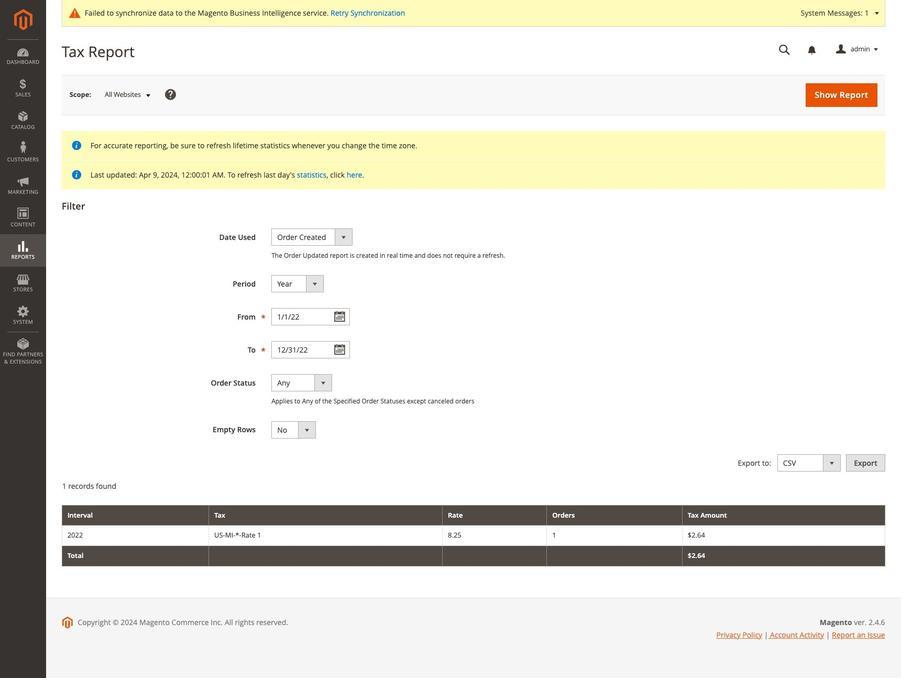 Task type: locate. For each thing, give the bounding box(es) containing it.
None text field
[[272, 341, 350, 359]]

menu bar
[[0, 39, 46, 371]]

None text field
[[772, 40, 798, 59], [272, 308, 350, 326], [772, 40, 798, 59], [272, 308, 350, 326]]



Task type: describe. For each thing, give the bounding box(es) containing it.
magento admin panel image
[[14, 9, 32, 30]]



